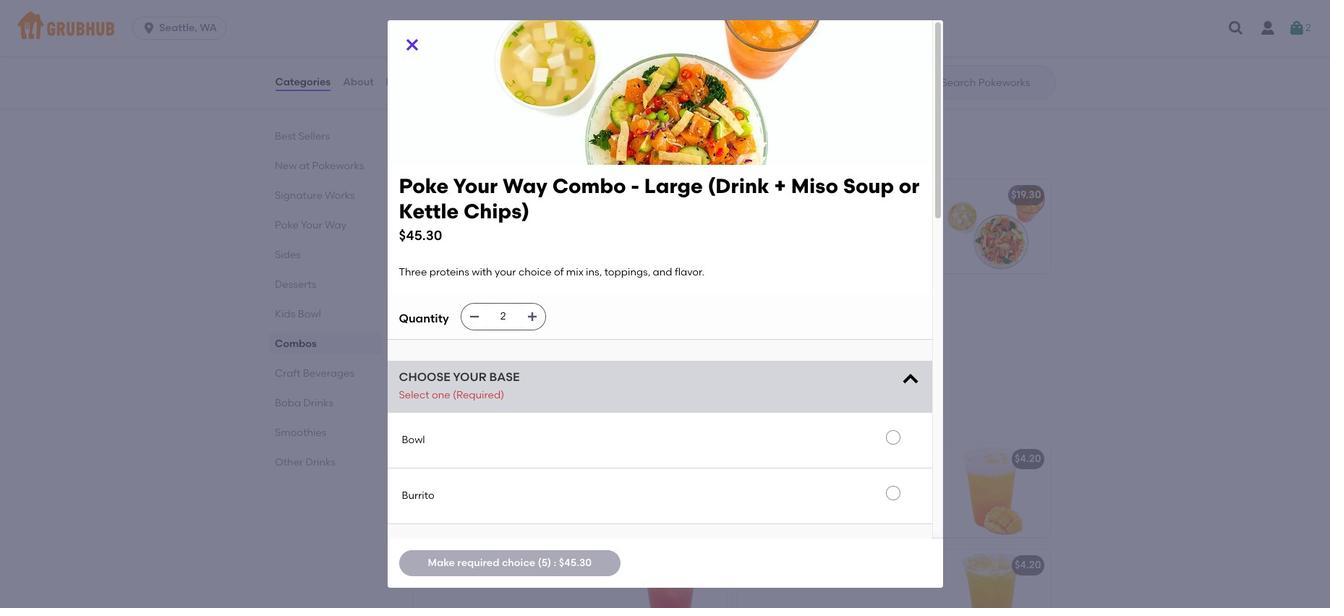 Task type: vqa. For each thing, say whether or not it's contained in the screenshot.
surimi
yes



Task type: locate. For each thing, give the bounding box(es) containing it.
1 horizontal spatial miso
[[616, 295, 639, 308]]

kettle
[[652, 189, 681, 201], [399, 199, 459, 223], [682, 295, 711, 308]]

drinks right boba
[[303, 397, 333, 410]]

your for poke your way
[[301, 219, 322, 232]]

ins, up poke your way combo - large (drink + miso soup or kettle chips)
[[586, 266, 602, 278]]

$19.30 button
[[738, 180, 1050, 274]]

your
[[453, 174, 498, 198], [301, 219, 322, 232], [449, 295, 471, 308]]

0 vertical spatial your
[[495, 266, 516, 278]]

choice
[[519, 266, 552, 278], [542, 316, 575, 328], [502, 557, 536, 569]]

2 horizontal spatial miso
[[792, 174, 839, 198]]

1 horizontal spatial of
[[578, 316, 587, 328]]

and down edamame,
[[456, 96, 475, 108]]

large
[[645, 174, 703, 198], [544, 295, 573, 308]]

strawberry lemonade button
[[414, 550, 726, 609]]

kids
[[422, 31, 444, 44], [275, 308, 295, 321]]

1 horizontal spatial your
[[518, 316, 540, 328]]

chips) for poke your way combo - large (drink + miso soup or kettle chips)
[[714, 295, 746, 308]]

2 horizontal spatial svg image
[[1228, 20, 1246, 37]]

2 horizontal spatial kettle
[[682, 295, 711, 308]]

make
[[428, 557, 455, 569]]

kettle for poke your way combo - large (drink + miso soup or kettle chips) $45.30
[[399, 199, 459, 223]]

2 horizontal spatial way
[[503, 174, 548, 198]]

choice down poke your way combo - large (drink + miso soup or kettle chips)
[[542, 316, 575, 328]]

1 horizontal spatial toppings,
[[605, 266, 651, 278]]

quantity
[[399, 312, 449, 326]]

2 vertical spatial with
[[495, 316, 516, 328]]

$4.20 for mango lemonade
[[1015, 453, 1042, 466]]

soup
[[844, 174, 895, 198], [612, 189, 637, 201], [642, 295, 667, 308]]

- inside the poke your way combo - large (drink + miso soup or kettle chips) $45.30
[[631, 174, 640, 198]]

mandarin
[[481, 67, 529, 79]]

your
[[495, 266, 516, 278], [518, 316, 540, 328]]

main navigation navigation
[[0, 0, 1331, 56]]

1 horizontal spatial signature
[[422, 189, 471, 201]]

0 horizontal spatial and
[[456, 96, 475, 108]]

0 vertical spatial way
[[503, 174, 548, 198]]

signature works
[[275, 190, 355, 202]]

three proteins with your choice of mix ins, toppings, and flavor. up base
[[422, 316, 587, 343]]

your inside the poke your way combo - large (drink + miso soup or kettle chips) $45.30
[[453, 174, 498, 198]]

poke for poke your way combo - large (drink + miso soup or kettle chips) $45.30
[[399, 174, 449, 198]]

1 horizontal spatial works
[[473, 189, 504, 201]]

and up poke your way combo - large (drink + miso soup or kettle chips) image
[[653, 266, 673, 278]]

1 vertical spatial pokeworks
[[312, 160, 364, 172]]

1 horizontal spatial pokeworks
[[478, 96, 530, 108]]

+
[[714, 31, 720, 44], [775, 174, 787, 198], [578, 189, 584, 201], [714, 189, 720, 201], [608, 295, 614, 308]]

0 vertical spatial large
[[645, 174, 703, 198]]

mix
[[567, 266, 584, 278], [422, 331, 440, 343]]

of up poke your way combo - large (drink + miso soup or kettle chips)
[[554, 266, 564, 278]]

0 vertical spatial craft beverages
[[275, 368, 354, 380]]

edamame,
[[422, 81, 476, 93]]

1 horizontal spatial $19.30
[[1012, 189, 1042, 201]]

signature works combo (drink + miso soup or kettle chips) image
[[618, 180, 726, 274]]

$4.20
[[691, 453, 718, 466], [1015, 453, 1042, 466], [1015, 560, 1042, 572]]

0 horizontal spatial your
[[495, 266, 516, 278]]

ins, down quantity
[[442, 331, 458, 343]]

0 vertical spatial three
[[399, 266, 427, 278]]

corn,
[[453, 67, 478, 79]]

proteins right quantity
[[453, 316, 493, 328]]

proteins
[[430, 266, 470, 278], [453, 316, 493, 328]]

drinks for boba drinks
[[303, 397, 333, 410]]

and down input item quantity number field
[[509, 331, 529, 343]]

svg image
[[1228, 20, 1246, 37], [527, 311, 538, 323], [901, 370, 921, 390]]

miso
[[792, 174, 839, 198], [586, 189, 610, 201], [616, 295, 639, 308]]

drinks right other
[[305, 457, 335, 469]]

0 vertical spatial svg image
[[1228, 20, 1246, 37]]

poke your way
[[275, 219, 346, 232]]

2 vertical spatial bowl
[[402, 434, 425, 446]]

2 vertical spatial and
[[509, 331, 529, 343]]

toppings, up poke your way combo - large (drink + miso soup or kettle chips)
[[605, 266, 651, 278]]

1 vertical spatial svg image
[[527, 311, 538, 323]]

0 vertical spatial flavor.
[[675, 266, 705, 278]]

proteins up quantity
[[430, 266, 470, 278]]

1 horizontal spatial large
[[645, 174, 703, 198]]

svg image inside 2 button
[[1289, 20, 1306, 37]]

choice up input item quantity number field
[[519, 266, 552, 278]]

combo
[[553, 174, 626, 198], [506, 189, 543, 201], [498, 295, 535, 308]]

make required choice (5) : $45.30
[[428, 557, 592, 569]]

bowl up chicken
[[446, 31, 470, 44]]

miso inside the poke your way combo - large (drink + miso soup or kettle chips) $45.30
[[792, 174, 839, 198]]

- for poke your way combo - large (drink + miso soup or kettle chips) $45.30
[[631, 174, 640, 198]]

- right input item quantity number field
[[537, 295, 541, 308]]

bowl up combos
[[298, 308, 321, 321]]

:
[[554, 557, 557, 569]]

lemonade for mango lemonade
[[784, 453, 837, 466]]

wonton
[[543, 81, 580, 93]]

combo for poke your way combo - large (drink + miso soup or kettle chips)
[[498, 295, 535, 308]]

craft beverages up the 'boba drinks'
[[275, 368, 354, 380]]

large inside the poke your way combo - large (drink + miso soup or kettle chips) $45.30
[[645, 174, 703, 198]]

craft up boba
[[275, 368, 300, 380]]

works
[[473, 189, 504, 201], [325, 190, 355, 202]]

kids down desserts
[[275, 308, 295, 321]]

mix down quantity
[[422, 331, 440, 343]]

flavor. inside 'three proteins with your choice of mix ins, toppings, and flavor.'
[[531, 331, 561, 343]]

1 vertical spatial beverages
[[455, 410, 535, 428]]

ins,
[[586, 266, 602, 278], [442, 331, 458, 343]]

mango lemonade
[[747, 453, 837, 466]]

1 vertical spatial large
[[544, 295, 573, 308]]

0 vertical spatial pokeworks
[[478, 96, 530, 108]]

$4.20 button
[[738, 550, 1050, 609]]

2 $19.30 from the left
[[1012, 189, 1042, 201]]

reviews button
[[385, 56, 427, 109]]

kids bowl
[[422, 31, 470, 44], [275, 308, 321, 321]]

0 vertical spatial beverages
[[303, 368, 354, 380]]

0 vertical spatial of
[[554, 266, 564, 278]]

way for poke your way combo - large (drink + miso soup or kettle chips)
[[473, 295, 495, 308]]

chips) inside the poke your way combo - large (drink + miso soup or kettle chips) $45.30
[[464, 199, 530, 223]]

lilikoi lemonade
[[422, 453, 506, 466]]

poke your way combo - large (drink + miso soup or kettle chips) $45.30
[[399, 174, 925, 244]]

1 vertical spatial poke
[[275, 219, 298, 232]]

bowl up 'lilikoi'
[[402, 434, 425, 446]]

1 vertical spatial your
[[301, 219, 322, 232]]

poke
[[399, 174, 449, 198], [275, 219, 298, 232], [422, 295, 447, 308]]

and inside 'three proteins with your choice of mix ins, toppings, and flavor.'
[[509, 331, 529, 343]]

with inside 'three proteins with your choice of mix ins, toppings, and flavor.'
[[495, 316, 516, 328]]

chips)
[[684, 189, 716, 201], [464, 199, 530, 223], [714, 295, 746, 308]]

your down poke your way combo - large (drink + miso soup or kettle chips)
[[518, 316, 540, 328]]

(drink
[[708, 174, 770, 198], [546, 189, 576, 201], [575, 295, 605, 308]]

1 vertical spatial $45.30
[[559, 557, 592, 569]]

pokeworks inside chicken or tofu with white rice, sweet corn, mandarin orange, edamame, surimi salad, wonton crisps, and pokeworks classic
[[478, 96, 530, 108]]

0 horizontal spatial kids bowl
[[275, 308, 321, 321]]

salad,
[[511, 81, 540, 93]]

svg image
[[1289, 20, 1306, 37], [142, 21, 156, 35], [403, 36, 421, 54], [469, 311, 480, 323]]

kids up chicken
[[422, 31, 444, 44]]

your up input item quantity number field
[[495, 266, 516, 278]]

2 vertical spatial way
[[473, 295, 495, 308]]

lemonade left (5)
[[480, 560, 533, 572]]

2 vertical spatial your
[[449, 295, 471, 308]]

seattle, wa button
[[133, 17, 232, 40]]

soup inside the poke your way combo - large (drink + miso soup or kettle chips) $45.30
[[844, 174, 895, 198]]

toppings, inside 'three proteins with your choice of mix ins, toppings, and flavor.'
[[461, 331, 507, 343]]

1 $19.30 from the left
[[684, 189, 714, 201]]

three up choose
[[422, 316, 450, 328]]

-
[[631, 174, 640, 198], [537, 295, 541, 308]]

1 vertical spatial drinks
[[305, 457, 335, 469]]

drinks
[[303, 397, 333, 410], [305, 457, 335, 469]]

1 vertical spatial mix
[[422, 331, 440, 343]]

2 horizontal spatial soup
[[844, 174, 895, 198]]

three
[[399, 266, 427, 278], [422, 316, 450, 328]]

0 horizontal spatial large
[[544, 295, 573, 308]]

of
[[554, 266, 564, 278], [578, 316, 587, 328]]

0 vertical spatial craft
[[275, 368, 300, 380]]

1 vertical spatial bowl
[[298, 308, 321, 321]]

bowl inside button
[[402, 434, 425, 446]]

$19.30 for $19.30 +
[[684, 189, 714, 201]]

0 vertical spatial mix
[[567, 266, 584, 278]]

craft beverages
[[275, 368, 354, 380], [411, 410, 535, 428]]

mango lemonade image
[[942, 444, 1050, 538]]

1 horizontal spatial way
[[473, 295, 495, 308]]

svg image inside "seattle, wa" button
[[142, 21, 156, 35]]

2 vertical spatial poke
[[422, 295, 447, 308]]

lemonade for strawberry lemonade
[[480, 560, 533, 572]]

2 vertical spatial svg image
[[901, 370, 921, 390]]

large for poke your way combo - large (drink + miso soup or kettle chips) $45.30
[[645, 174, 703, 198]]

with up input item quantity number field
[[472, 266, 493, 278]]

(drink for poke your way combo - large (drink + miso soup or kettle chips)
[[575, 295, 605, 308]]

base
[[490, 370, 520, 384]]

flavor. up poke your way combo - large (drink + miso soup or kettle chips) image
[[675, 266, 705, 278]]

pokeworks right at
[[312, 160, 364, 172]]

0 vertical spatial drinks
[[303, 397, 333, 410]]

1 vertical spatial way
[[325, 219, 346, 232]]

- left $19.30 +
[[631, 174, 640, 198]]

0 vertical spatial -
[[631, 174, 640, 198]]

0 horizontal spatial kettle
[[399, 199, 459, 223]]

lemonade inside button
[[480, 560, 533, 572]]

miso for poke your way combo - large (drink + miso soup or kettle chips)
[[616, 295, 639, 308]]

0 horizontal spatial kids
[[275, 308, 295, 321]]

with up base
[[495, 316, 516, 328]]

$19.30 inside the $19.30 button
[[1012, 189, 1042, 201]]

0 vertical spatial choice
[[519, 266, 552, 278]]

burrito
[[402, 490, 435, 502]]

$4.20 for lilikoi lemonade
[[691, 453, 718, 466]]

and
[[456, 96, 475, 108], [653, 266, 673, 278], [509, 331, 529, 343]]

craft
[[275, 368, 300, 380], [411, 410, 451, 428]]

0 horizontal spatial flavor.
[[531, 331, 561, 343]]

way inside the poke your way combo - large (drink + miso soup or kettle chips) $45.30
[[503, 174, 548, 198]]

1 vertical spatial proteins
[[453, 316, 493, 328]]

required
[[458, 557, 500, 569]]

kettle inside the poke your way combo - large (drink + miso soup or kettle chips) $45.30
[[399, 199, 459, 223]]

1 horizontal spatial svg image
[[901, 370, 921, 390]]

1 vertical spatial and
[[653, 266, 673, 278]]

1 vertical spatial kids bowl
[[275, 308, 321, 321]]

toppings, down input item quantity number field
[[461, 331, 507, 343]]

choice left (5)
[[502, 557, 536, 569]]

1 vertical spatial kids
[[275, 308, 295, 321]]

0 horizontal spatial of
[[554, 266, 564, 278]]

1 vertical spatial craft beverages
[[411, 410, 535, 428]]

large for poke your way combo - large (drink + miso soup or kettle chips)
[[544, 295, 573, 308]]

wa
[[200, 22, 217, 34]]

0 horizontal spatial way
[[325, 219, 346, 232]]

1 horizontal spatial kids
[[422, 31, 444, 44]]

strawberry lemonade
[[422, 560, 533, 572]]

toppings,
[[605, 266, 651, 278], [461, 331, 507, 343]]

lemonade right 'mango'
[[784, 453, 837, 466]]

beverages up the 'boba drinks'
[[303, 368, 354, 380]]

other drinks
[[275, 457, 335, 469]]

0 horizontal spatial svg image
[[527, 311, 538, 323]]

mix up poke your way combo - large (drink + miso soup or kettle chips)
[[567, 266, 584, 278]]

1 horizontal spatial soup
[[642, 295, 667, 308]]

poke inside the poke your way combo - large (drink + miso soup or kettle chips) $45.30
[[399, 174, 449, 198]]

0 vertical spatial with
[[499, 52, 520, 64]]

lemonade
[[453, 453, 506, 466], [784, 453, 837, 466], [480, 560, 533, 572]]

way
[[503, 174, 548, 198], [325, 219, 346, 232], [473, 295, 495, 308]]

1 vertical spatial craft
[[411, 410, 451, 428]]

0 horizontal spatial bowl
[[298, 308, 321, 321]]

(drink for poke your way combo - large (drink + miso soup or kettle chips) $45.30
[[708, 174, 770, 198]]

2 horizontal spatial and
[[653, 266, 673, 278]]

0 horizontal spatial works
[[325, 190, 355, 202]]

1 horizontal spatial kids bowl
[[422, 31, 470, 44]]

svg image inside main navigation navigation
[[1228, 20, 1246, 37]]

0 horizontal spatial ins,
[[442, 331, 458, 343]]

$19.30 for $19.30
[[1012, 189, 1042, 201]]

1 vertical spatial -
[[537, 295, 541, 308]]

combo inside the poke your way combo - large (drink + miso soup or kettle chips) $45.30
[[553, 174, 626, 198]]

pokeworks down surimi
[[478, 96, 530, 108]]

with
[[499, 52, 520, 64], [472, 266, 493, 278], [495, 316, 516, 328]]

$19.30 +
[[684, 189, 720, 201]]

craft beverages down (required)
[[411, 410, 535, 428]]

1 horizontal spatial -
[[631, 174, 640, 198]]

2 button
[[1289, 15, 1312, 41]]

three proteins with your choice of mix ins, toppings, and flavor.
[[399, 266, 705, 278], [422, 316, 587, 343]]

best
[[275, 130, 296, 143]]

combos
[[275, 338, 317, 350]]

poke your way combo - regular (drink + miso soup or kettle chips) image
[[942, 180, 1050, 274]]

or
[[465, 52, 475, 64], [899, 174, 920, 198], [640, 189, 650, 201], [669, 295, 680, 308]]

seattle, wa
[[159, 22, 217, 34]]

beverages down (required)
[[455, 410, 535, 428]]

0 horizontal spatial mix
[[422, 331, 440, 343]]

lemonade right 'lilikoi'
[[453, 453, 506, 466]]

kids bowl up combos
[[275, 308, 321, 321]]

0 horizontal spatial toppings,
[[461, 331, 507, 343]]

three up quantity
[[399, 266, 427, 278]]

1 vertical spatial ins,
[[442, 331, 458, 343]]

1 horizontal spatial flavor.
[[675, 266, 705, 278]]

reviews
[[386, 76, 426, 88]]

three proteins with your choice of mix ins, toppings, and flavor. up poke your way combo - large (drink + miso soup or kettle chips)
[[399, 266, 705, 278]]

with up mandarin
[[499, 52, 520, 64]]

craft down one
[[411, 410, 451, 428]]

0 vertical spatial and
[[456, 96, 475, 108]]

way for poke your way
[[325, 219, 346, 232]]

flavor. down poke your way combo - large (drink + miso soup or kettle chips)
[[531, 331, 561, 343]]

sides
[[275, 249, 301, 261]]

0 horizontal spatial signature
[[275, 190, 322, 202]]

kids bowl up chicken
[[422, 31, 470, 44]]

beverages
[[303, 368, 354, 380], [455, 410, 535, 428]]

works for signature works
[[325, 190, 355, 202]]

your for poke your way combo - large (drink + miso soup or kettle chips)
[[449, 295, 471, 308]]

(drink inside the poke your way combo - large (drink + miso soup or kettle chips) $45.30
[[708, 174, 770, 198]]

bowl
[[446, 31, 470, 44], [298, 308, 321, 321], [402, 434, 425, 446]]

0 vertical spatial $45.30
[[399, 228, 443, 244]]

0 vertical spatial bowl
[[446, 31, 470, 44]]

ins, inside 'three proteins with your choice of mix ins, toppings, and flavor.'
[[442, 331, 458, 343]]

new at pokeworks
[[275, 160, 364, 172]]

of down poke your way combo - large (drink + miso soup or kettle chips)
[[578, 316, 587, 328]]

2 horizontal spatial bowl
[[446, 31, 470, 44]]

or inside the poke your way combo - large (drink + miso soup or kettle chips) $45.30
[[899, 174, 920, 198]]



Task type: describe. For each thing, give the bounding box(es) containing it.
chicken or tofu with white rice, sweet corn, mandarin orange, edamame, surimi salad, wonton crisps, and pokeworks classic
[[422, 52, 580, 108]]

poke your way combo - large (drink + miso soup or kettle chips)
[[422, 295, 746, 308]]

classic
[[532, 96, 567, 108]]

your inside 'three proteins with your choice of mix ins, toppings, and flavor.'
[[518, 316, 540, 328]]

chicken
[[422, 52, 462, 64]]

choice inside 'three proteins with your choice of mix ins, toppings, and flavor.'
[[542, 316, 575, 328]]

boba
[[275, 397, 301, 410]]

(required)
[[453, 390, 504, 402]]

rice,
[[551, 52, 572, 64]]

way for poke your way combo - large (drink + miso soup or kettle chips) $45.30
[[503, 174, 548, 198]]

2 vertical spatial choice
[[502, 557, 536, 569]]

your
[[453, 370, 487, 384]]

chips) for poke your way combo - large (drink + miso soup or kettle chips) $45.30
[[464, 199, 530, 223]]

and inside chicken or tofu with white rice, sweet corn, mandarin orange, edamame, surimi salad, wonton crisps, and pokeworks classic
[[456, 96, 475, 108]]

lilikoi lemonade image
[[618, 444, 726, 538]]

at
[[299, 160, 310, 172]]

seattle,
[[159, 22, 197, 34]]

0 horizontal spatial soup
[[612, 189, 637, 201]]

burrito button
[[388, 469, 933, 524]]

soup for poke your way combo - large (drink + miso soup or kettle chips) $45.30
[[844, 174, 895, 198]]

strawberry lemonade image
[[618, 550, 726, 609]]

search icon image
[[919, 74, 936, 91]]

kids bowl image
[[618, 22, 726, 116]]

0 vertical spatial kids bowl
[[422, 31, 470, 44]]

sweet
[[422, 67, 451, 79]]

strawberry
[[422, 560, 477, 572]]

1 vertical spatial three
[[422, 316, 450, 328]]

Input item quantity number field
[[488, 304, 519, 330]]

choose your base select one (required)
[[399, 370, 520, 402]]

bowl button
[[388, 413, 933, 468]]

other
[[275, 457, 303, 469]]

best sellers
[[275, 130, 330, 143]]

new
[[275, 160, 297, 172]]

lemonade for lilikoi lemonade
[[453, 453, 506, 466]]

0 vertical spatial proteins
[[430, 266, 470, 278]]

crisps,
[[422, 96, 453, 108]]

smoothies
[[275, 427, 326, 439]]

works for signature works combo (drink + miso soup or kettle chips)
[[473, 189, 504, 201]]

poke your way combo - large (drink + miso soup or kettle chips) image
[[618, 286, 726, 380]]

1 vertical spatial three proteins with your choice of mix ins, toppings, and flavor.
[[422, 316, 587, 343]]

0 vertical spatial kids
[[422, 31, 444, 44]]

mix inside 'three proteins with your choice of mix ins, toppings, and flavor.'
[[422, 331, 440, 343]]

poke for poke your way
[[275, 219, 298, 232]]

Search Pokeworks search field
[[940, 76, 1051, 90]]

categories button
[[275, 56, 332, 109]]

0 vertical spatial three proteins with your choice of mix ins, toppings, and flavor.
[[399, 266, 705, 278]]

select
[[399, 390, 430, 402]]

about button
[[342, 56, 375, 109]]

- for poke your way combo - large (drink + miso soup or kettle chips)
[[537, 295, 541, 308]]

$45.30 inside the poke your way combo - large (drink + miso soup or kettle chips) $45.30
[[399, 228, 443, 244]]

signature for signature works
[[275, 190, 322, 202]]

miso for poke your way combo - large (drink + miso soup or kettle chips) $45.30
[[792, 174, 839, 198]]

lilikoi
[[422, 453, 451, 466]]

surimi
[[479, 81, 508, 93]]

1 horizontal spatial $45.30
[[559, 557, 592, 569]]

boba drinks
[[275, 397, 333, 410]]

1 horizontal spatial craft
[[411, 410, 451, 428]]

1 horizontal spatial craft beverages
[[411, 410, 535, 428]]

2
[[1306, 22, 1312, 34]]

about
[[343, 76, 374, 88]]

one
[[432, 390, 451, 402]]

categories
[[275, 76, 331, 88]]

combo for poke your way combo - large (drink + miso soup or kettle chips) $45.30
[[553, 174, 626, 198]]

tofu
[[477, 52, 497, 64]]

soup for poke your way combo - large (drink + miso soup or kettle chips)
[[642, 295, 667, 308]]

0 horizontal spatial miso
[[586, 189, 610, 201]]

orange,
[[532, 67, 570, 79]]

1 vertical spatial with
[[472, 266, 493, 278]]

white
[[522, 52, 549, 64]]

1 horizontal spatial kettle
[[652, 189, 681, 201]]

kettle for poke your way combo - large (drink + miso soup or kettle chips)
[[682, 295, 711, 308]]

0 horizontal spatial pokeworks
[[312, 160, 364, 172]]

or inside chicken or tofu with white rice, sweet corn, mandarin orange, edamame, surimi salad, wonton crisps, and pokeworks classic
[[465, 52, 475, 64]]

1 horizontal spatial beverages
[[455, 410, 535, 428]]

choose
[[399, 370, 451, 384]]

signature works combo (drink + miso soup or kettle chips)
[[422, 189, 716, 201]]

sellers
[[298, 130, 330, 143]]

desserts
[[275, 279, 316, 291]]

0 horizontal spatial craft beverages
[[275, 368, 354, 380]]

0 horizontal spatial beverages
[[303, 368, 354, 380]]

$7.80
[[689, 31, 714, 44]]

lilikoi green tea image
[[942, 550, 1050, 609]]

signature for signature works combo (drink + miso soup or kettle chips)
[[422, 189, 471, 201]]

drinks for other drinks
[[305, 457, 335, 469]]

mango
[[747, 453, 781, 466]]

0 horizontal spatial craft
[[275, 368, 300, 380]]

0 vertical spatial ins,
[[586, 266, 602, 278]]

$7.80 +
[[689, 31, 720, 44]]

1 vertical spatial of
[[578, 316, 587, 328]]

0 vertical spatial toppings,
[[605, 266, 651, 278]]

$4.20 inside button
[[1015, 560, 1042, 572]]

with inside chicken or tofu with white rice, sweet corn, mandarin orange, edamame, surimi salad, wonton crisps, and pokeworks classic
[[499, 52, 520, 64]]

+ inside the poke your way combo - large (drink + miso soup or kettle chips) $45.30
[[775, 174, 787, 198]]

your for poke your way combo - large (drink + miso soup or kettle chips) $45.30
[[453, 174, 498, 198]]

(5)
[[538, 557, 552, 569]]

proteins inside 'three proteins with your choice of mix ins, toppings, and flavor.'
[[453, 316, 493, 328]]

1 horizontal spatial mix
[[567, 266, 584, 278]]

poke for poke your way combo - large (drink + miso soup or kettle chips)
[[422, 295, 447, 308]]



